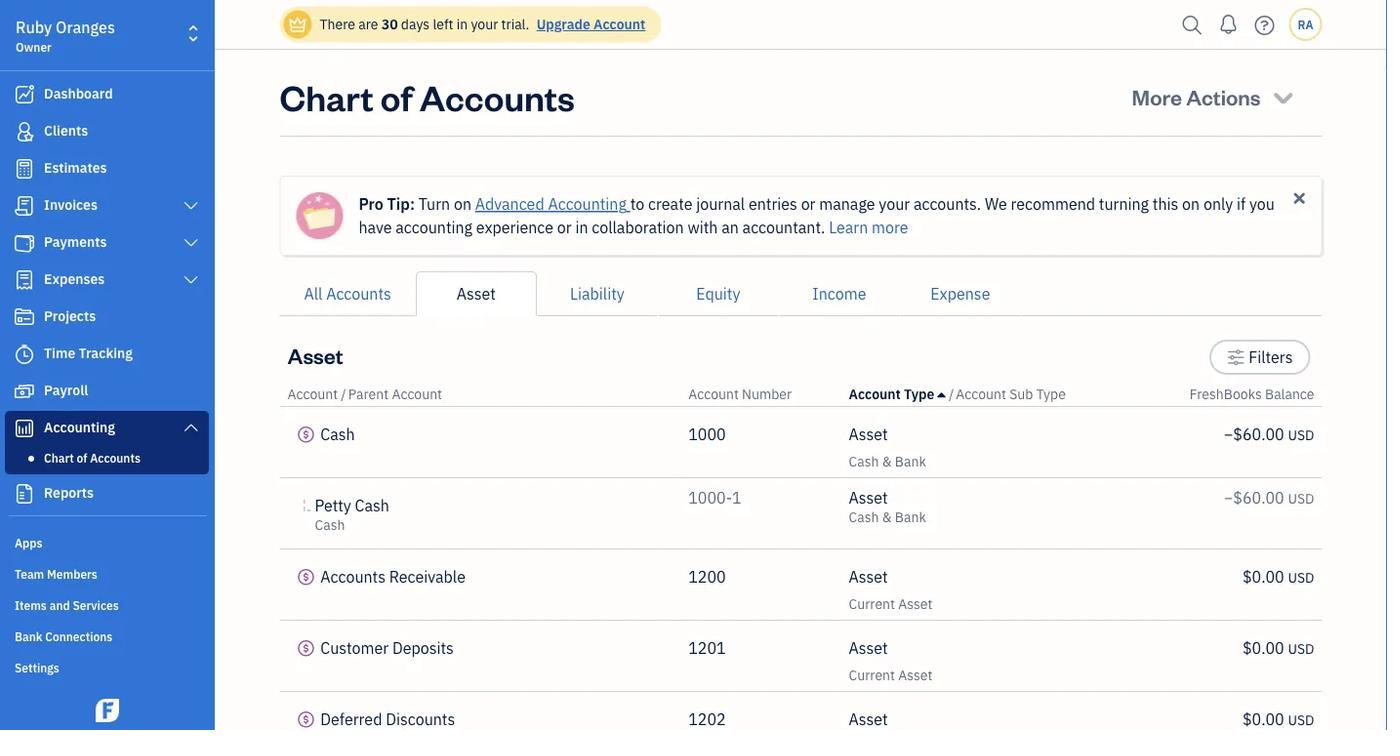 Task type: vqa. For each thing, say whether or not it's contained in the screenshot.
rightmost Accounting
yes



Task type: describe. For each thing, give the bounding box(es) containing it.
accounting
[[396, 217, 473, 238]]

0 vertical spatial of
[[381, 73, 413, 120]]

chevron large down image
[[182, 272, 200, 288]]

2 type from the left
[[1037, 385, 1066, 403]]

income button
[[779, 271, 900, 316]]

number
[[742, 385, 792, 403]]

an
[[722, 217, 739, 238]]

learn more link
[[829, 217, 909, 238]]

estimates link
[[5, 151, 209, 186]]

asset current asset for 1201
[[849, 638, 933, 684]]

clients
[[44, 122, 88, 140]]

items and services link
[[5, 590, 209, 619]]

crown image
[[288, 14, 308, 35]]

apps
[[15, 535, 42, 551]]

petty
[[315, 496, 351, 516]]

invoice image
[[13, 196, 36, 216]]

there are 30 days left in your trial. upgrade account
[[320, 15, 646, 33]]

payment image
[[13, 233, 36, 253]]

accounts inside button
[[326, 284, 391, 304]]

learn
[[829, 217, 868, 238]]

1000-1
[[689, 488, 742, 508]]

deferred
[[321, 709, 382, 730]]

bank for 1000
[[895, 453, 926, 471]]

discounts
[[386, 709, 455, 730]]

accounting link
[[5, 411, 209, 446]]

items
[[15, 598, 47, 613]]

asset inside button
[[457, 284, 496, 304]]

usd for 1200
[[1288, 569, 1315, 587]]

account for account number
[[689, 385, 739, 403]]

actions
[[1187, 83, 1261, 110]]

estimates
[[44, 159, 107, 177]]

1202
[[689, 709, 726, 730]]

all
[[304, 284, 323, 304]]

account right 'parent'
[[392, 385, 442, 403]]

journal
[[696, 194, 745, 214]]

expenses link
[[5, 263, 209, 298]]

invoices
[[44, 196, 98, 214]]

freshbooks balance
[[1190, 385, 1315, 403]]

ruby oranges owner
[[16, 17, 115, 55]]

freshbooks image
[[92, 699, 123, 723]]

freshbooks
[[1190, 385, 1262, 403]]

recommend
[[1011, 194, 1096, 214]]

liability button
[[537, 271, 658, 316]]

more actions
[[1132, 83, 1261, 110]]

team members link
[[5, 559, 209, 588]]

services
[[73, 598, 119, 613]]

payroll link
[[5, 374, 209, 409]]

receivable
[[389, 567, 466, 587]]

asset cash & bank for 1000
[[849, 424, 926, 471]]

payments
[[44, 233, 107, 251]]

team
[[15, 566, 44, 582]]

only
[[1204, 194, 1233, 214]]

with
[[688, 217, 718, 238]]

deposits
[[392, 638, 454, 659]]

advanced accounting link
[[475, 194, 630, 214]]

settings link
[[5, 652, 209, 682]]

turning
[[1099, 194, 1149, 214]]

bank for 1000-1
[[895, 508, 926, 526]]

team members
[[15, 566, 97, 582]]

projects
[[44, 307, 96, 325]]

usd for 1000
[[1288, 426, 1315, 444]]

more actions button
[[1115, 73, 1315, 120]]

payroll
[[44, 381, 88, 399]]

$0.00 usd for 1201
[[1243, 638, 1315, 659]]

1200
[[689, 567, 726, 587]]

bank connections link
[[5, 621, 209, 650]]

bank inside bank connections link
[[15, 629, 42, 644]]

1 / from the left
[[341, 385, 346, 403]]

1000
[[689, 424, 726, 445]]

all accounts button
[[280, 271, 416, 316]]

settings image
[[1227, 346, 1245, 369]]

we
[[985, 194, 1007, 214]]

balance
[[1265, 385, 1315, 403]]

your for trial.
[[471, 15, 498, 33]]

chart image
[[13, 419, 36, 438]]

sub
[[1010, 385, 1033, 403]]

oranges
[[56, 17, 115, 38]]

chart of accounts link
[[9, 446, 205, 470]]

1201
[[689, 638, 726, 659]]

and
[[49, 598, 70, 613]]

equity
[[696, 284, 741, 304]]

bank connections
[[15, 629, 113, 644]]

asset button
[[416, 271, 537, 316]]

project image
[[13, 308, 36, 327]]

report image
[[13, 484, 36, 504]]

$0.00 for 1200
[[1243, 567, 1285, 587]]

estimate image
[[13, 159, 36, 179]]

your for accounts.
[[879, 194, 910, 214]]

learn more
[[829, 217, 909, 238]]

petty cash cash
[[315, 496, 389, 534]]

if
[[1237, 194, 1246, 214]]

accounts down petty cash cash
[[321, 567, 386, 587]]

$0.00 for 1201
[[1243, 638, 1285, 659]]

have
[[359, 217, 392, 238]]

you
[[1250, 194, 1275, 214]]

account for account sub type
[[956, 385, 1007, 403]]

days
[[401, 15, 430, 33]]

customer deposits
[[321, 638, 454, 659]]



Task type: locate. For each thing, give the bounding box(es) containing it.
income
[[813, 284, 867, 304]]

current
[[849, 595, 895, 613], [849, 666, 895, 684]]

chevron large down image for invoices
[[182, 198, 200, 214]]

current for 1200
[[849, 595, 895, 613]]

account right upgrade
[[594, 15, 646, 33]]

1 vertical spatial −$60.00 usd
[[1224, 488, 1315, 508]]

account number
[[689, 385, 792, 403]]

1 horizontal spatial /
[[949, 385, 954, 403]]

−$60.00 usd for 1000-1
[[1224, 488, 1315, 508]]

upgrade
[[537, 15, 590, 33]]

create
[[648, 194, 693, 214]]

chart up reports
[[44, 450, 74, 466]]

1 horizontal spatial or
[[801, 194, 816, 214]]

0 horizontal spatial chart
[[44, 450, 74, 466]]

time tracking
[[44, 344, 133, 362]]

notifications image
[[1213, 5, 1244, 44]]

usd for 1000-1
[[1288, 490, 1315, 508]]

accounting down the payroll
[[44, 418, 115, 436]]

time tracking link
[[5, 337, 209, 372]]

0 vertical spatial chart of accounts
[[280, 73, 575, 120]]

account type
[[849, 385, 935, 403]]

1 horizontal spatial chart
[[280, 73, 374, 120]]

reports
[[44, 484, 94, 502]]

3 usd from the top
[[1288, 569, 1315, 587]]

account left 'caretup' image
[[849, 385, 901, 403]]

liability
[[570, 284, 625, 304]]

0 horizontal spatial in
[[457, 15, 468, 33]]

−$60.00 usd for 1000
[[1224, 424, 1315, 445]]

on inside the to create journal entries or manage your accounts. we recommend turning this on only if  you have accounting experience or in collaboration with an accountant.
[[1183, 194, 1200, 214]]

0 vertical spatial your
[[471, 15, 498, 33]]

filters
[[1249, 347, 1293, 368]]

ra
[[1298, 17, 1314, 32]]

accounting
[[548, 194, 627, 214], [44, 418, 115, 436]]

2 & from the top
[[882, 508, 892, 526]]

/ right 'caretup' image
[[949, 385, 954, 403]]

go to help image
[[1249, 10, 1281, 40]]

0 vertical spatial current
[[849, 595, 895, 613]]

1 & from the top
[[882, 453, 892, 471]]

account for account / parent account
[[288, 385, 338, 403]]

1 vertical spatial current
[[849, 666, 895, 684]]

apps link
[[5, 527, 209, 557]]

2 chevron large down image from the top
[[182, 235, 200, 251]]

$0.00 for 1202
[[1243, 709, 1285, 730]]

2 −$60.00 usd from the top
[[1224, 488, 1315, 508]]

1 horizontal spatial of
[[381, 73, 413, 120]]

account left 'parent'
[[288, 385, 338, 403]]

1 horizontal spatial your
[[879, 194, 910, 214]]

1 horizontal spatial on
[[1183, 194, 1200, 214]]

time
[[44, 344, 75, 362]]

1 vertical spatial $0.00 usd
[[1243, 638, 1315, 659]]

equity button
[[658, 271, 779, 316]]

account
[[594, 15, 646, 33], [288, 385, 338, 403], [392, 385, 442, 403], [689, 385, 739, 403], [849, 385, 901, 403], [956, 385, 1007, 403]]

accounting left to
[[548, 194, 627, 214]]

account right 'caretup' image
[[956, 385, 1007, 403]]

are
[[359, 15, 378, 33]]

manage
[[819, 194, 875, 214]]

2 $0.00 from the top
[[1243, 638, 1285, 659]]

0 horizontal spatial your
[[471, 15, 498, 33]]

account for account type
[[849, 385, 901, 403]]

in down advanced accounting link
[[576, 217, 588, 238]]

5 usd from the top
[[1288, 711, 1315, 729]]

current for 1201
[[849, 666, 895, 684]]

0 horizontal spatial or
[[557, 217, 572, 238]]

members
[[47, 566, 97, 582]]

1 type from the left
[[904, 385, 935, 403]]

accounting inside main element
[[44, 418, 115, 436]]

1 vertical spatial or
[[557, 217, 572, 238]]

usd
[[1288, 426, 1315, 444], [1288, 490, 1315, 508], [1288, 569, 1315, 587], [1288, 640, 1315, 658], [1288, 711, 1315, 729]]

asset cash & bank
[[849, 424, 926, 471], [849, 488, 926, 526]]

this
[[1153, 194, 1179, 214]]

clients link
[[5, 114, 209, 149]]

or down advanced accounting link
[[557, 217, 572, 238]]

& for 1000
[[882, 453, 892, 471]]

left
[[433, 15, 453, 33]]

usd for 1202
[[1288, 711, 1315, 729]]

/
[[341, 385, 346, 403], [949, 385, 954, 403]]

advanced
[[475, 194, 545, 214]]

your inside the to create journal entries or manage your accounts. we recommend turning this on only if  you have accounting experience or in collaboration with an accountant.
[[879, 194, 910, 214]]

1 horizontal spatial accounting
[[548, 194, 627, 214]]

−$60.00
[[1224, 424, 1285, 445], [1224, 488, 1285, 508]]

cash
[[321, 424, 355, 445], [849, 453, 879, 471], [355, 496, 389, 516], [849, 508, 879, 526], [315, 516, 345, 534]]

expense image
[[13, 270, 36, 290]]

$0.00 usd for 1202
[[1243, 709, 1315, 730]]

chart of accounts inside main element
[[44, 450, 140, 466]]

2 / from the left
[[949, 385, 954, 403]]

accounts inside main element
[[90, 450, 140, 466]]

more
[[1132, 83, 1182, 110]]

in inside the to create journal entries or manage your accounts. we recommend turning this on only if  you have accounting experience or in collaboration with an accountant.
[[576, 217, 588, 238]]

or up accountant. on the top right of page
[[801, 194, 816, 214]]

/ left 'parent'
[[341, 385, 346, 403]]

1 vertical spatial chart
[[44, 450, 74, 466]]

settings
[[15, 660, 59, 676]]

client image
[[13, 122, 36, 142]]

expenses
[[44, 270, 105, 288]]

your up more
[[879, 194, 910, 214]]

accounts down there are 30 days left in your trial. upgrade account
[[420, 73, 575, 120]]

1 vertical spatial chart of accounts
[[44, 450, 140, 466]]

1 vertical spatial &
[[882, 508, 892, 526]]

caretup image
[[938, 387, 946, 402]]

on right turn
[[454, 194, 472, 214]]

chart of accounts
[[280, 73, 575, 120], [44, 450, 140, 466]]

to create journal entries or manage your accounts. we recommend turning this on only if  you have accounting experience or in collaboration with an accountant.
[[359, 194, 1275, 238]]

3 chevron large down image from the top
[[182, 420, 200, 435]]

chevron large down image
[[182, 198, 200, 214], [182, 235, 200, 251], [182, 420, 200, 435]]

projects link
[[5, 300, 209, 335]]

0 horizontal spatial type
[[904, 385, 935, 403]]

close image
[[1291, 189, 1309, 207]]

there
[[320, 15, 355, 33]]

3 $0.00 usd from the top
[[1243, 709, 1315, 730]]

chart of accounts down days
[[280, 73, 575, 120]]

1 vertical spatial of
[[77, 450, 87, 466]]

2 usd from the top
[[1288, 490, 1315, 508]]

0 vertical spatial accounting
[[548, 194, 627, 214]]

0 vertical spatial −$60.00
[[1224, 424, 1285, 445]]

4 usd from the top
[[1288, 640, 1315, 658]]

chart inside main element
[[44, 450, 74, 466]]

1 horizontal spatial chart of accounts
[[280, 73, 575, 120]]

2 current from the top
[[849, 666, 895, 684]]

parent
[[348, 385, 389, 403]]

0 vertical spatial chart
[[280, 73, 374, 120]]

of up reports
[[77, 450, 87, 466]]

1 asset cash & bank from the top
[[849, 424, 926, 471]]

1 usd from the top
[[1288, 426, 1315, 444]]

1 horizontal spatial in
[[576, 217, 588, 238]]

or
[[801, 194, 816, 214], [557, 217, 572, 238]]

asset cash & bank for 1000-1
[[849, 488, 926, 526]]

to
[[630, 194, 645, 214]]

asset current asset for 1200
[[849, 567, 933, 613]]

0 vertical spatial in
[[457, 15, 468, 33]]

−$60.00 for 1000-1
[[1224, 488, 1285, 508]]

more
[[872, 217, 909, 238]]

1 vertical spatial accounting
[[44, 418, 115, 436]]

chart of accounts down accounting link
[[44, 450, 140, 466]]

−$60.00 usd
[[1224, 424, 1315, 445], [1224, 488, 1315, 508]]

1 current from the top
[[849, 595, 895, 613]]

tip:
[[387, 194, 415, 214]]

0 horizontal spatial of
[[77, 450, 87, 466]]

0 vertical spatial $0.00
[[1243, 567, 1285, 587]]

chevron large down image inside invoices link
[[182, 198, 200, 214]]

2 $0.00 usd from the top
[[1243, 638, 1315, 659]]

0 horizontal spatial accounting
[[44, 418, 115, 436]]

2 on from the left
[[1183, 194, 1200, 214]]

0 vertical spatial asset cash & bank
[[849, 424, 926, 471]]

ruby
[[16, 17, 52, 38]]

& for 1000-1
[[882, 508, 892, 526]]

0 vertical spatial asset current asset
[[849, 567, 933, 613]]

1 vertical spatial in
[[576, 217, 588, 238]]

your
[[471, 15, 498, 33], [879, 194, 910, 214]]

1 $0.00 from the top
[[1243, 567, 1285, 587]]

accounts.
[[914, 194, 981, 214]]

1 vertical spatial chevron large down image
[[182, 235, 200, 251]]

0 horizontal spatial on
[[454, 194, 472, 214]]

chevron large down image for payments
[[182, 235, 200, 251]]

chevron large down image inside accounting link
[[182, 420, 200, 435]]

account type button
[[849, 385, 946, 403]]

pro tip: turn on advanced accounting
[[359, 194, 627, 214]]

dashboard image
[[13, 85, 36, 104]]

1 on from the left
[[454, 194, 472, 214]]

of down 30
[[381, 73, 413, 120]]

search image
[[1177, 10, 1208, 40]]

chart
[[280, 73, 374, 120], [44, 450, 74, 466]]

1 vertical spatial asset cash & bank
[[849, 488, 926, 526]]

turn
[[419, 194, 450, 214]]

account up 1000
[[689, 385, 739, 403]]

1 chevron large down image from the top
[[182, 198, 200, 214]]

accounts receivable
[[321, 567, 466, 587]]

on right this
[[1183, 194, 1200, 214]]

2 vertical spatial $0.00 usd
[[1243, 709, 1315, 730]]

reports link
[[5, 476, 209, 512]]

your left trial.
[[471, 15, 498, 33]]

chart down there
[[280, 73, 374, 120]]

chevron large down image for accounting
[[182, 420, 200, 435]]

1 asset current asset from the top
[[849, 567, 933, 613]]

0 vertical spatial chevron large down image
[[182, 198, 200, 214]]

main element
[[0, 0, 264, 730]]

timer image
[[13, 345, 36, 364]]

expense
[[931, 284, 991, 304]]

2 vertical spatial chevron large down image
[[182, 420, 200, 435]]

chevrondown image
[[1270, 83, 1297, 110]]

2 vertical spatial $0.00
[[1243, 709, 1285, 730]]

owner
[[16, 39, 52, 55]]

0 vertical spatial or
[[801, 194, 816, 214]]

upgrade account link
[[533, 15, 646, 33]]

3 $0.00 from the top
[[1243, 709, 1285, 730]]

2 asset cash & bank from the top
[[849, 488, 926, 526]]

items and services
[[15, 598, 119, 613]]

1 −$60.00 from the top
[[1224, 424, 1285, 445]]

1 $0.00 usd from the top
[[1243, 567, 1315, 587]]

1000-
[[689, 488, 732, 508]]

2 −$60.00 from the top
[[1224, 488, 1285, 508]]

money image
[[13, 382, 36, 401]]

in right left in the left top of the page
[[457, 15, 468, 33]]

1 horizontal spatial type
[[1037, 385, 1066, 403]]

2 vertical spatial bank
[[15, 629, 42, 644]]

pro
[[359, 194, 384, 214]]

deferred discounts
[[321, 709, 455, 730]]

type right sub
[[1037, 385, 1066, 403]]

0 vertical spatial &
[[882, 453, 892, 471]]

30
[[382, 15, 398, 33]]

tracking
[[79, 344, 133, 362]]

trial.
[[501, 15, 530, 33]]

entries
[[749, 194, 798, 214]]

usd for 1201
[[1288, 640, 1315, 658]]

of inside main element
[[77, 450, 87, 466]]

1 vertical spatial your
[[879, 194, 910, 214]]

dashboard link
[[5, 77, 209, 112]]

accounts right all
[[326, 284, 391, 304]]

0 horizontal spatial chart of accounts
[[44, 450, 140, 466]]

1 −$60.00 usd from the top
[[1224, 424, 1315, 445]]

dashboard
[[44, 84, 113, 103]]

0 vertical spatial bank
[[895, 453, 926, 471]]

&
[[882, 453, 892, 471], [882, 508, 892, 526]]

customer
[[321, 638, 389, 659]]

2 asset current asset from the top
[[849, 638, 933, 684]]

type left 'caretup' image
[[904, 385, 935, 403]]

1 vertical spatial bank
[[895, 508, 926, 526]]

$0.00
[[1243, 567, 1285, 587], [1243, 638, 1285, 659], [1243, 709, 1285, 730]]

1 vertical spatial −$60.00
[[1224, 488, 1285, 508]]

0 vertical spatial −$60.00 usd
[[1224, 424, 1315, 445]]

0 horizontal spatial /
[[341, 385, 346, 403]]

$0.00 usd for 1200
[[1243, 567, 1315, 587]]

1 vertical spatial $0.00
[[1243, 638, 1285, 659]]

bank
[[895, 453, 926, 471], [895, 508, 926, 526], [15, 629, 42, 644]]

0 vertical spatial $0.00 usd
[[1243, 567, 1315, 587]]

−$60.00 for 1000
[[1224, 424, 1285, 445]]

account sub type
[[956, 385, 1066, 403]]

connections
[[45, 629, 113, 644]]

accounts down accounting link
[[90, 450, 140, 466]]

1
[[732, 488, 742, 508]]

expense button
[[900, 271, 1021, 316]]

1 vertical spatial asset current asset
[[849, 638, 933, 684]]



